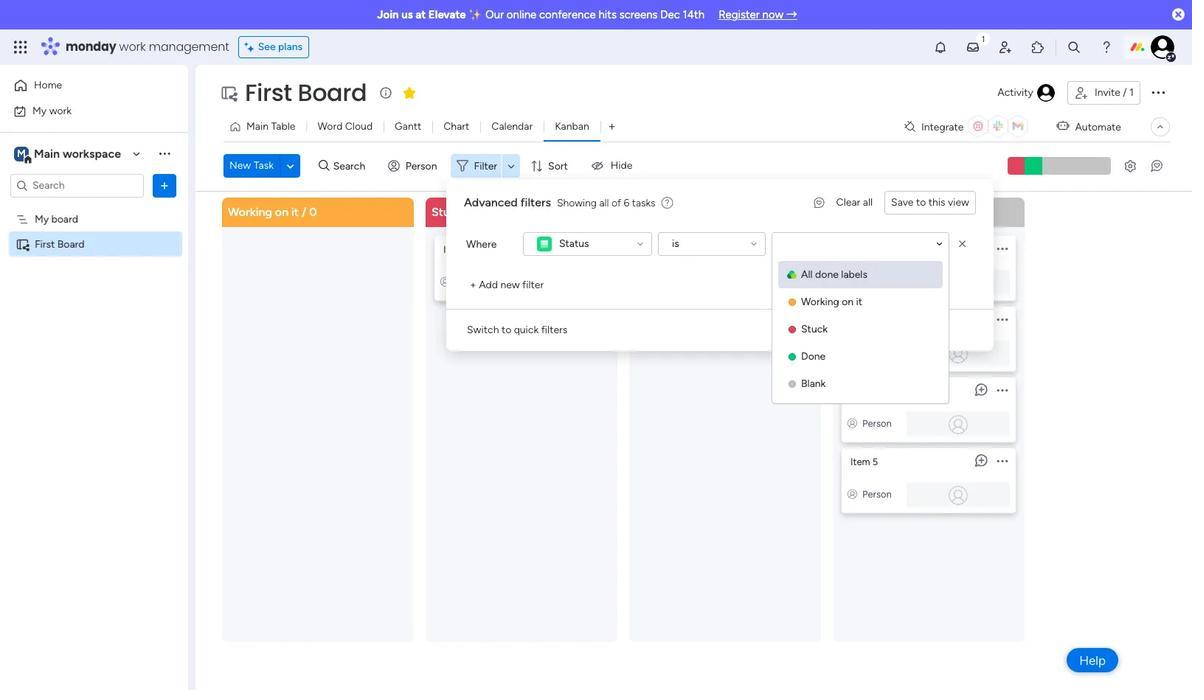 Task type: describe. For each thing, give the bounding box(es) containing it.
autopilot image
[[1057, 117, 1069, 136]]

working for working on it
[[801, 296, 840, 308]]

0
[[309, 205, 317, 219]]

/ left 0
[[302, 205, 307, 219]]

item 1
[[443, 244, 469, 255]]

person inside the "person" popup button
[[406, 160, 437, 172]]

my for my board
[[35, 213, 49, 225]]

working on it
[[801, 296, 863, 308]]

filter button
[[450, 154, 520, 178]]

switch
[[467, 324, 499, 336]]

hits
[[599, 8, 617, 21]]

on for working on it / 0
[[275, 205, 289, 219]]

Search in workspace field
[[31, 177, 123, 194]]

task
[[254, 160, 274, 172]]

stuck / 1
[[432, 205, 478, 219]]

register
[[719, 8, 760, 21]]

hide button
[[581, 154, 642, 178]]

person for dapulse person column icon underneath item 5
[[863, 489, 892, 500]]

kanban button
[[544, 115, 600, 139]]

Search field
[[330, 156, 374, 177]]

filter
[[474, 160, 497, 172]]

person for dapulse person column icon on top of item 5
[[863, 418, 892, 429]]

clear all button
[[831, 191, 879, 215]]

sort button
[[525, 154, 577, 178]]

word cloud button
[[307, 115, 384, 139]]

is
[[672, 238, 679, 250]]

plans
[[278, 41, 303, 53]]

remove sort image
[[956, 237, 970, 252]]

1 horizontal spatial first
[[245, 76, 292, 109]]

options image
[[1150, 83, 1167, 101]]

2 horizontal spatial item
[[851, 456, 870, 467]]

add view image
[[609, 121, 615, 132]]

at
[[416, 8, 426, 21]]

working for working on it / 0
[[228, 205, 272, 219]]

/ for done
[[666, 205, 671, 219]]

save
[[891, 196, 914, 209]]

tasks
[[632, 197, 656, 209]]

main table button
[[224, 115, 307, 139]]

item for stuck
[[443, 244, 463, 255]]

/ for invite
[[1123, 86, 1127, 99]]

first board inside list box
[[35, 238, 85, 251]]

help button
[[1067, 649, 1119, 673]]

automate
[[1075, 121, 1122, 133]]

our
[[486, 8, 504, 21]]

arrow down image
[[503, 157, 520, 175]]

blank for blank
[[801, 378, 826, 390]]

search everything image
[[1067, 40, 1082, 55]]

0 vertical spatial filters
[[521, 196, 551, 210]]

dapulse person column image down item 5
[[848, 489, 857, 500]]

help image
[[1099, 40, 1114, 55]]

advanced filters showing all of 6 tasks
[[464, 196, 656, 210]]

activity button
[[992, 81, 1062, 105]]

angle down image
[[287, 161, 294, 172]]

invite / 1
[[1095, 86, 1134, 99]]

where
[[466, 238, 497, 251]]

1 horizontal spatial first board
[[245, 76, 367, 109]]

First Board field
[[241, 76, 371, 109]]

it for working on it / 0
[[291, 205, 299, 219]]

dec
[[661, 8, 680, 21]]

on for working on it
[[842, 296, 854, 308]]

dapulse person column image up item 5
[[848, 418, 857, 429]]

view
[[948, 196, 970, 209]]

notifications image
[[933, 40, 948, 55]]

labels
[[841, 269, 868, 281]]

activity
[[998, 86, 1034, 99]]

select product image
[[13, 40, 28, 55]]

dapulse person column image left +
[[441, 276, 450, 287]]

→
[[786, 8, 798, 21]]

0 vertical spatial board
[[298, 76, 367, 109]]

main workspace
[[34, 146, 121, 160]]

done / 1
[[635, 205, 679, 219]]

blank for blank / 4
[[839, 205, 867, 219]]

my board
[[35, 213, 78, 225]]

apps image
[[1031, 40, 1046, 55]]

status
[[559, 238, 589, 250]]

dapulse person column image right the "done"
[[848, 276, 857, 287]]

✨
[[469, 8, 483, 21]]

switch to quick filters
[[467, 324, 568, 336]]

monday work management
[[66, 38, 229, 55]]

workspace selection element
[[14, 145, 123, 164]]

collapse board header image
[[1155, 121, 1167, 133]]

join
[[377, 8, 399, 21]]

gantt
[[395, 120, 422, 133]]

board
[[51, 213, 78, 225]]

person button
[[382, 154, 446, 178]]

dapulse integrations image
[[905, 121, 916, 132]]

us
[[402, 8, 413, 21]]

table
[[271, 120, 295, 133]]

1 for invite / 1
[[1130, 86, 1134, 99]]

new task button
[[224, 154, 280, 178]]

workspace image
[[14, 146, 29, 162]]

workspace
[[63, 146, 121, 160]]



Task type: vqa. For each thing, say whether or not it's contained in the screenshot.
1st column header from the left
no



Task type: locate. For each thing, give the bounding box(es) containing it.
calendar button
[[481, 115, 544, 139]]

it down labels
[[856, 296, 863, 308]]

monday
[[66, 38, 116, 55]]

None field
[[780, 232, 784, 259]]

stuck down working on it
[[801, 323, 828, 336]]

/ up where
[[465, 205, 470, 219]]

stuck up the item 1
[[432, 205, 462, 219]]

list box inside row group
[[842, 230, 1016, 513]]

1 horizontal spatial stuck
[[801, 323, 828, 336]]

0 vertical spatial blank
[[839, 205, 867, 219]]

join us at elevate ✨ our online conference hits screens dec 14th
[[377, 8, 705, 21]]

my down home
[[32, 104, 47, 117]]

first board down the "my board"
[[35, 238, 85, 251]]

remove from favorites image
[[402, 85, 417, 100]]

0 horizontal spatial shareable board image
[[15, 237, 30, 251]]

working
[[228, 205, 272, 219], [801, 296, 840, 308]]

6
[[624, 197, 630, 209]]

main
[[246, 120, 269, 133], [34, 146, 60, 160]]

work down home
[[49, 104, 72, 117]]

person up working on it
[[863, 276, 892, 287]]

1 horizontal spatial blank
[[839, 205, 867, 219]]

+
[[470, 279, 476, 291]]

1 horizontal spatial to
[[916, 196, 926, 209]]

my for my work
[[32, 104, 47, 117]]

1 down stuck / 1
[[465, 244, 469, 255]]

1 horizontal spatial it
[[856, 296, 863, 308]]

0 horizontal spatial item
[[443, 244, 463, 255]]

1 vertical spatial it
[[856, 296, 863, 308]]

+ add new filter button
[[464, 274, 550, 297]]

row group containing working on it
[[219, 197, 1034, 691]]

/ for stuck
[[465, 205, 470, 219]]

/ right tasks
[[666, 205, 671, 219]]

word
[[318, 120, 343, 133]]

1 horizontal spatial done
[[801, 350, 826, 363]]

2
[[669, 244, 674, 255]]

first board up table
[[245, 76, 367, 109]]

showing
[[557, 197, 597, 209]]

done for done
[[801, 350, 826, 363]]

add
[[479, 279, 498, 291]]

conference
[[539, 8, 596, 21]]

0 horizontal spatial first board
[[35, 238, 85, 251]]

all inside button
[[863, 196, 873, 209]]

1 horizontal spatial board
[[298, 76, 367, 109]]

option
[[0, 206, 188, 209]]

chart button
[[433, 115, 481, 139]]

word cloud
[[318, 120, 373, 133]]

it left 0
[[291, 205, 299, 219]]

working down the "done"
[[801, 296, 840, 308]]

work for monday
[[119, 38, 146, 55]]

save to this view button
[[885, 191, 976, 215]]

1 inside invite / 1 button
[[1130, 86, 1134, 99]]

board up word
[[298, 76, 367, 109]]

/ for blank
[[870, 205, 875, 219]]

0 horizontal spatial to
[[502, 324, 512, 336]]

2 all from the left
[[600, 197, 609, 209]]

kanban
[[555, 120, 589, 133]]

done down working on it
[[801, 350, 826, 363]]

item 5
[[851, 456, 878, 467]]

0 vertical spatial to
[[916, 196, 926, 209]]

this
[[929, 196, 946, 209]]

main inside the 'workspace selection' element
[[34, 146, 60, 160]]

all left of
[[600, 197, 609, 209]]

on left 0
[[275, 205, 289, 219]]

it for working on it
[[856, 296, 863, 308]]

stuck for stuck
[[801, 323, 828, 336]]

see plans
[[258, 41, 303, 53]]

cloud
[[345, 120, 373, 133]]

home
[[34, 79, 62, 91]]

done right 6
[[635, 205, 663, 219]]

workspace options image
[[157, 146, 172, 161]]

item left where
[[443, 244, 463, 255]]

item left 2
[[647, 244, 667, 255]]

0 vertical spatial it
[[291, 205, 299, 219]]

now
[[763, 8, 784, 21]]

first down the "my board"
[[35, 238, 55, 251]]

my left board
[[35, 213, 49, 225]]

person down the item 1
[[455, 276, 485, 287]]

to for switch
[[502, 324, 512, 336]]

item left 5
[[851, 456, 870, 467]]

see
[[258, 41, 276, 53]]

1 vertical spatial main
[[34, 146, 60, 160]]

to left quick
[[502, 324, 512, 336]]

0 vertical spatial stuck
[[432, 205, 462, 219]]

main left table
[[246, 120, 269, 133]]

quick
[[514, 324, 539, 336]]

management
[[149, 38, 229, 55]]

0 horizontal spatial done
[[635, 205, 663, 219]]

list box
[[0, 204, 188, 456], [842, 230, 1016, 513], [773, 255, 949, 398]]

jacob simon image
[[1151, 35, 1175, 59]]

0 vertical spatial first
[[245, 76, 292, 109]]

stuck
[[432, 205, 462, 219], [801, 323, 828, 336]]

on
[[275, 205, 289, 219], [842, 296, 854, 308]]

5
[[873, 456, 878, 467]]

1 vertical spatial shareable board image
[[15, 237, 30, 251]]

register now →
[[719, 8, 798, 21]]

+ add new filter
[[470, 279, 544, 291]]

online
[[507, 8, 537, 21]]

1 horizontal spatial working
[[801, 296, 840, 308]]

see plans button
[[238, 36, 309, 58]]

integrate
[[922, 121, 964, 133]]

shareable board image
[[220, 84, 238, 102], [15, 237, 30, 251]]

filter
[[522, 279, 544, 291]]

0 vertical spatial my
[[32, 104, 47, 117]]

list box containing all done labels
[[773, 255, 949, 398]]

0 horizontal spatial main
[[34, 146, 60, 160]]

item for done
[[647, 244, 667, 255]]

switch to quick filters button
[[461, 319, 574, 342]]

person down gantt button
[[406, 160, 437, 172]]

my work button
[[9, 99, 159, 123]]

m
[[17, 147, 26, 160]]

1 vertical spatial first
[[35, 238, 55, 251]]

/
[[1123, 86, 1127, 99], [302, 205, 307, 219], [465, 205, 470, 219], [666, 205, 671, 219], [870, 205, 875, 219]]

dapulse person column image
[[441, 276, 450, 287], [848, 276, 857, 287], [848, 418, 857, 429], [848, 489, 857, 500]]

stuck inside row group
[[432, 205, 462, 219]]

stuck inside list box
[[801, 323, 828, 336]]

blank / 4
[[839, 205, 885, 219]]

1 horizontal spatial shareable board image
[[220, 84, 238, 102]]

1
[[1130, 86, 1134, 99], [473, 205, 478, 219], [674, 205, 679, 219], [465, 244, 469, 255]]

done for done / 1
[[635, 205, 663, 219]]

filters right quick
[[541, 324, 568, 336]]

main right 'workspace' icon
[[34, 146, 60, 160]]

elevate
[[429, 8, 466, 21]]

of
[[612, 197, 621, 209]]

/ left 4
[[870, 205, 875, 219]]

invite
[[1095, 86, 1121, 99]]

1 vertical spatial board
[[57, 238, 85, 251]]

main inside 'button'
[[246, 120, 269, 133]]

1 vertical spatial filters
[[541, 324, 568, 336]]

save to this view
[[891, 196, 970, 209]]

0 vertical spatial done
[[635, 205, 663, 219]]

work
[[119, 38, 146, 55], [49, 104, 72, 117]]

1 vertical spatial done
[[801, 350, 826, 363]]

main for main workspace
[[34, 146, 60, 160]]

main for main table
[[246, 120, 269, 133]]

options image
[[157, 178, 172, 193]]

0 horizontal spatial stuck
[[432, 205, 462, 219]]

board down board
[[57, 238, 85, 251]]

0 vertical spatial first board
[[245, 76, 367, 109]]

1 for done / 1
[[674, 205, 679, 219]]

0 horizontal spatial on
[[275, 205, 289, 219]]

1 vertical spatial to
[[502, 324, 512, 336]]

1 image
[[977, 30, 990, 47]]

1 vertical spatial working
[[801, 296, 840, 308]]

clear
[[836, 196, 861, 209]]

invite / 1 button
[[1068, 81, 1141, 105]]

1 vertical spatial work
[[49, 104, 72, 117]]

invite members image
[[998, 40, 1013, 55]]

1 horizontal spatial all
[[863, 196, 873, 209]]

1 horizontal spatial item
[[647, 244, 667, 255]]

learn more image
[[662, 196, 673, 210]]

person for dapulse person column icon on the right of the "done"
[[863, 276, 892, 287]]

1 vertical spatial on
[[842, 296, 854, 308]]

first board
[[245, 76, 367, 109], [35, 238, 85, 251]]

on down labels
[[842, 296, 854, 308]]

1 vertical spatial blank
[[801, 378, 826, 390]]

/ right invite
[[1123, 86, 1127, 99]]

filters down sort popup button at the top of the page
[[521, 196, 551, 210]]

all done labels
[[801, 269, 868, 281]]

working inside list box
[[801, 296, 840, 308]]

1 vertical spatial first board
[[35, 238, 85, 251]]

chart
[[444, 120, 470, 133]]

working inside row group
[[228, 205, 272, 219]]

new
[[229, 160, 251, 172]]

0 vertical spatial main
[[246, 120, 269, 133]]

1 horizontal spatial work
[[119, 38, 146, 55]]

to left this
[[916, 196, 926, 209]]

all
[[801, 269, 813, 281]]

working down new task button
[[228, 205, 272, 219]]

first up main table
[[245, 76, 292, 109]]

v2 search image
[[319, 158, 330, 175]]

done
[[635, 205, 663, 219], [801, 350, 826, 363]]

filters inside button
[[541, 324, 568, 336]]

list box containing my board
[[0, 204, 188, 456]]

stuck for stuck / 1
[[432, 205, 462, 219]]

work inside button
[[49, 104, 72, 117]]

1 vertical spatial my
[[35, 213, 49, 225]]

gantt button
[[384, 115, 433, 139]]

0 horizontal spatial it
[[291, 205, 299, 219]]

inbox image
[[966, 40, 981, 55]]

board
[[298, 76, 367, 109], [57, 238, 85, 251]]

to for save
[[916, 196, 926, 209]]

item 2
[[647, 244, 674, 255]]

0 vertical spatial work
[[119, 38, 146, 55]]

my work
[[32, 104, 72, 117]]

person down 5
[[863, 489, 892, 500]]

show board description image
[[377, 86, 395, 100]]

0 horizontal spatial blank
[[801, 378, 826, 390]]

1 horizontal spatial on
[[842, 296, 854, 308]]

0 horizontal spatial first
[[35, 238, 55, 251]]

1 right learn more "image"
[[674, 205, 679, 219]]

my inside button
[[32, 104, 47, 117]]

work for my
[[49, 104, 72, 117]]

all inside advanced filters showing all of 6 tasks
[[600, 197, 609, 209]]

calendar
[[492, 120, 533, 133]]

board inside list box
[[57, 238, 85, 251]]

4
[[878, 205, 885, 219]]

help
[[1080, 653, 1106, 668]]

list box containing person
[[842, 230, 1016, 513]]

1 up where
[[473, 205, 478, 219]]

0 horizontal spatial board
[[57, 238, 85, 251]]

14th
[[683, 8, 705, 21]]

done
[[815, 269, 839, 281]]

person up 5
[[863, 418, 892, 429]]

person
[[406, 160, 437, 172], [455, 276, 485, 287], [863, 276, 892, 287], [863, 418, 892, 429], [863, 489, 892, 500]]

1 right invite
[[1130, 86, 1134, 99]]

0 horizontal spatial work
[[49, 104, 72, 117]]

v2 user feedback image
[[814, 195, 825, 211]]

person for dapulse person column icon on the left of +
[[455, 276, 485, 287]]

0 vertical spatial on
[[275, 205, 289, 219]]

all left 4
[[863, 196, 873, 209]]

new
[[501, 279, 520, 291]]

work right monday
[[119, 38, 146, 55]]

item
[[443, 244, 463, 255], [647, 244, 667, 255], [851, 456, 870, 467]]

working on it / 0
[[228, 205, 317, 219]]

hide
[[611, 160, 633, 172]]

sort
[[548, 160, 568, 172]]

0 vertical spatial shareable board image
[[220, 84, 238, 102]]

new task
[[229, 160, 274, 172]]

1 all from the left
[[863, 196, 873, 209]]

0 vertical spatial working
[[228, 205, 272, 219]]

row group
[[219, 197, 1034, 691]]

1 vertical spatial stuck
[[801, 323, 828, 336]]

screens
[[620, 8, 658, 21]]

1 for stuck / 1
[[473, 205, 478, 219]]

/ inside button
[[1123, 86, 1127, 99]]

0 horizontal spatial working
[[228, 205, 272, 219]]

register now → link
[[719, 8, 798, 21]]

0 horizontal spatial all
[[600, 197, 609, 209]]

1 horizontal spatial main
[[246, 120, 269, 133]]



